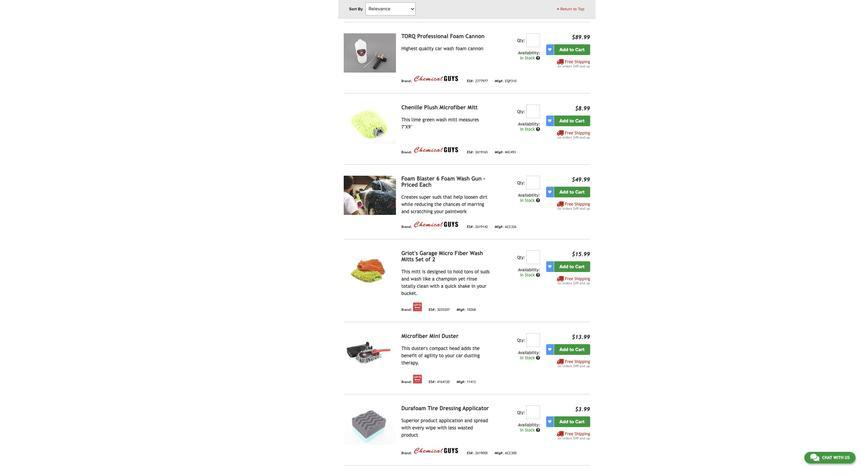 Task type: describe. For each thing, give the bounding box(es) containing it.
this for griot's garage micro fiber wash mitts set of 2
[[402, 269, 410, 274]]

of for head
[[419, 353, 423, 358]]

gun
[[472, 175, 482, 182]]

griot's garage micro fiber wash mitts set of 2 link
[[402, 250, 483, 263]]

quality
[[419, 46, 434, 51]]

to for $49.99
[[570, 189, 574, 195]]

and for durafoam tire dressing applicator
[[580, 436, 586, 440]]

adds
[[461, 346, 471, 351]]

stock for $49.99
[[525, 198, 535, 203]]

free for $3.99
[[565, 432, 574, 436]]

shake
[[458, 283, 470, 289]]

mfg#: for fiber
[[457, 308, 466, 312]]

wipe
[[426, 425, 436, 431]]

free for $49.99
[[565, 202, 574, 207]]

chat with us
[[823, 455, 850, 460]]

top
[[578, 7, 585, 11]]

chemical guys - corporate logo image for tire
[[414, 447, 460, 455]]

with down the superior
[[402, 425, 411, 431]]

free shipping on orders $49 and up for $89.99
[[558, 59, 590, 68]]

question circle image for $3.99
[[536, 428, 540, 432]]

chemical guys - corporate logo image for professional
[[414, 75, 460, 82]]

bucket.
[[402, 291, 418, 296]]

green
[[423, 117, 435, 122]]

sonax - corporate logo image
[[414, 4, 451, 11]]

your inside creates super suds that help loosen dirt while reducing the chances of marring and scratching your paintwork
[[434, 209, 444, 214]]

chenille plush microfiber mitt
[[402, 104, 478, 111]]

acc300
[[505, 451, 517, 455]]

0 vertical spatial car
[[435, 46, 442, 51]]

yet
[[459, 276, 465, 282]]

add to wish list image for $49.99
[[548, 190, 552, 194]]

brand: for durafoam
[[402, 451, 412, 455]]

brand: for microfiber
[[402, 380, 412, 384]]

orders for $13.99
[[563, 364, 572, 368]]

acc326
[[505, 225, 517, 229]]

stock for $89.99
[[525, 56, 535, 60]]

to for $3.99
[[570, 419, 574, 425]]

scratching
[[411, 209, 433, 214]]

es#: 3035207
[[429, 308, 450, 312]]

every
[[413, 425, 424, 431]]

chances
[[443, 201, 461, 207]]

champion
[[436, 276, 457, 282]]

es#: 4164120
[[429, 380, 450, 384]]

dirt
[[480, 194, 488, 200]]

tons
[[464, 269, 473, 274]]

free shipping on orders $49 and up for $8.99
[[558, 131, 590, 139]]

11412
[[467, 380, 476, 384]]

mitt inside this mitt is designed to hold tons of suds and wash like a champion yet rinse totally clean with a quick shake in your bucket.
[[412, 269, 421, 274]]

on for $15.99
[[558, 281, 562, 285]]

add to cart button for $3.99
[[554, 416, 590, 427]]

es#2619165 - mic493 - chenille plush microfiber mitt - this lime green wash mitt measures 7"x9" - chemical guys - audi bmw volkswagen mercedes benz mini porsche image
[[344, 104, 396, 144]]

torq professional foam cannon link
[[402, 33, 485, 39]]

by
[[358, 7, 363, 11]]

in for durafoam tire dressing applicator
[[520, 428, 524, 433]]

cart for $15.99
[[576, 264, 585, 270]]

return to top
[[560, 7, 585, 11]]

your inside this mitt is designed to hold tons of suds and wash like a champion yet rinse totally clean with a quick shake in your bucket.
[[477, 283, 487, 289]]

in for griot's garage micro fiber wash mitts set of 2
[[520, 273, 524, 277]]

es#: 2777977
[[467, 79, 488, 83]]

2619005
[[476, 451, 488, 455]]

griot's garage micro fiber wash mitts set of 2
[[402, 250, 483, 263]]

torq
[[402, 33, 416, 39]]

set
[[416, 256, 424, 263]]

mfg#: eqp310
[[495, 79, 517, 83]]

reducing
[[415, 201, 433, 207]]

$49 for $8.99
[[573, 135, 579, 139]]

eqp310
[[505, 79, 517, 83]]

es#4164120 - 11412 - microfiber mini duster - this duster's compact head adds the benefit of agility to your car dusting therapy. - griot's - audi bmw volkswagen mercedes benz mini porsche image
[[344, 333, 396, 372]]

free shipping on orders $49 and up for $15.99
[[558, 276, 590, 285]]

es#: for applicator
[[467, 451, 474, 455]]

availability: for $13.99
[[518, 350, 540, 355]]

availability: for $8.99
[[518, 122, 540, 126]]

free shipping on orders $49 and up for $49.99
[[558, 202, 590, 210]]

chemical guys - corporate logo image for blaster
[[414, 221, 460, 228]]

add to cart button for $13.99
[[554, 344, 590, 355]]

foam blaster 6 foam wash gun - priced each
[[402, 175, 486, 188]]

lime
[[412, 117, 421, 122]]

to for $15.99
[[570, 264, 574, 270]]

up for $15.99
[[587, 281, 590, 285]]

2777977
[[476, 79, 488, 83]]

and for microfiber mini duster
[[580, 364, 586, 368]]

in stock for $89.99
[[520, 56, 536, 60]]

therapy.
[[402, 360, 419, 366]]

es#: 2619142
[[467, 225, 488, 229]]

mfg#: for cannon
[[495, 79, 504, 83]]

foam left blaster on the top of page
[[402, 175, 415, 182]]

0 horizontal spatial product
[[402, 432, 418, 438]]

add for $3.99
[[560, 419, 569, 425]]

free for $13.99
[[565, 359, 574, 364]]

in for microfiber mini duster
[[520, 356, 524, 360]]

chat with us link
[[805, 452, 856, 464]]

sort
[[349, 7, 357, 11]]

quick
[[445, 283, 457, 289]]

wash for foam
[[444, 46, 454, 51]]

and for griot's garage micro fiber wash mitts set of 2
[[580, 281, 586, 285]]

es#: for mitt
[[467, 150, 474, 154]]

griot's
[[402, 250, 418, 256]]

super
[[419, 194, 431, 200]]

and for foam blaster 6 foam wash gun - priced each
[[580, 207, 586, 210]]

4164120
[[437, 380, 450, 384]]

mfg#: for applicator
[[495, 451, 504, 455]]

$49.99
[[572, 176, 590, 183]]

wash inside this mitt is designed to hold tons of suds and wash like a champion yet rinse totally clean with a quick shake in your bucket.
[[411, 276, 422, 282]]

add to cart for $15.99
[[560, 264, 585, 270]]

up for $8.99
[[587, 135, 590, 139]]

stock for $3.99
[[525, 428, 535, 433]]

dressing
[[440, 405, 461, 412]]

return to top link
[[557, 6, 585, 12]]

add to wish list image for $13.99
[[548, 348, 552, 351]]

rinse
[[467, 276, 477, 282]]

application
[[439, 418, 463, 423]]

mini
[[430, 333, 440, 339]]

that
[[443, 194, 452, 200]]

$49 for $89.99
[[573, 64, 579, 68]]

highest
[[402, 46, 418, 51]]

1 vertical spatial a
[[441, 283, 444, 289]]

in stock for $49.99
[[520, 198, 536, 203]]

measures
[[459, 117, 479, 122]]

add for $8.99
[[560, 118, 569, 124]]

benefit
[[402, 353, 417, 358]]

griot's - corporate logo image for microfiber mini duster
[[414, 375, 422, 383]]

add to wish list image for $89.99
[[548, 48, 552, 51]]

$49 for $49.99
[[573, 207, 579, 210]]

designed
[[427, 269, 446, 274]]

hold
[[454, 269, 463, 274]]

add for $15.99
[[560, 264, 569, 270]]

plush
[[424, 104, 438, 111]]

return
[[561, 7, 573, 11]]

suds inside creates super suds that help loosen dirt while reducing the chances of marring and scratching your paintwork
[[433, 194, 442, 200]]

question circle image for $15.99
[[536, 273, 540, 277]]

free shipping on orders $49 and up for $3.99
[[558, 432, 590, 440]]

duster
[[442, 333, 459, 339]]

and inside superior product application and spread with every wipe with less wasted product
[[465, 418, 473, 423]]

superior
[[402, 418, 420, 423]]

to for $13.99
[[570, 347, 574, 352]]

-
[[484, 175, 486, 182]]

availability: for $3.99
[[518, 423, 540, 427]]

this duster's compact head adds the benefit of agility to your car dusting therapy.
[[402, 346, 480, 366]]

up for $3.99
[[587, 436, 590, 440]]

mfg#: 10268
[[457, 308, 476, 312]]

the inside "this duster's compact head adds the benefit of agility to your car dusting therapy."
[[473, 346, 480, 351]]

mfg#: left the 11412
[[457, 380, 466, 384]]

microfiber mini duster
[[402, 333, 459, 339]]

free for $8.99
[[565, 131, 574, 135]]

in
[[472, 283, 476, 289]]

foam up foam
[[450, 33, 464, 39]]

with inside the chat with us link
[[834, 455, 844, 460]]



Task type: locate. For each thing, give the bounding box(es) containing it.
micro
[[439, 250, 453, 256]]

this up 7"x9"
[[402, 117, 410, 122]]

brand:
[[402, 8, 412, 12], [402, 79, 412, 83], [402, 150, 412, 154], [402, 225, 412, 229], [402, 308, 412, 312], [402, 380, 412, 384], [402, 451, 412, 455]]

qty: for chenille plush microfiber mitt
[[517, 109, 525, 114]]

in stock for $8.99
[[520, 127, 536, 132]]

3 add to cart button from the top
[[554, 187, 590, 197]]

1 on from the top
[[558, 64, 562, 68]]

up down $13.99
[[587, 364, 590, 368]]

fiber
[[455, 250, 468, 256]]

2 orders from the top
[[563, 135, 572, 139]]

4 availability: from the top
[[518, 267, 540, 272]]

add to cart button for $49.99
[[554, 187, 590, 197]]

is
[[422, 269, 426, 274]]

suds inside this mitt is designed to hold tons of suds and wash like a champion yet rinse totally clean with a quick shake in your bucket.
[[481, 269, 490, 274]]

a down champion
[[441, 283, 444, 289]]

1 horizontal spatial a
[[441, 283, 444, 289]]

$49 down $3.99
[[573, 436, 579, 440]]

1 cart from the top
[[576, 47, 585, 53]]

1 in stock from the top
[[520, 56, 536, 60]]

add to cart button down $3.99
[[554, 416, 590, 427]]

brand: down scratching
[[402, 225, 412, 229]]

and
[[580, 64, 586, 68], [580, 135, 586, 139], [580, 207, 586, 210], [402, 209, 409, 214], [402, 276, 409, 282], [580, 281, 586, 285], [580, 364, 586, 368], [465, 418, 473, 423], [580, 436, 586, 440]]

1 chemical guys - corporate logo image from the top
[[414, 75, 460, 82]]

free
[[565, 59, 574, 64], [565, 131, 574, 135], [565, 202, 574, 207], [565, 276, 574, 281], [565, 359, 574, 364], [565, 432, 574, 436]]

cart down $8.99
[[576, 118, 585, 124]]

add to cart button for $89.99
[[554, 44, 590, 55]]

totally
[[402, 283, 416, 289]]

microfiber mini duster link
[[402, 333, 459, 339]]

chemical guys - corporate logo image for plush
[[414, 146, 460, 154]]

with left less
[[438, 425, 447, 431]]

this inside "this duster's compact head adds the benefit of agility to your car dusting therapy."
[[402, 346, 410, 351]]

2 stock from the top
[[525, 127, 535, 132]]

free shipping on orders $49 and up down $3.99
[[558, 432, 590, 440]]

5 add to cart button from the top
[[554, 344, 590, 355]]

mfg#: left 10268
[[457, 308, 466, 312]]

add to wish list image
[[548, 190, 552, 194], [548, 265, 552, 268], [548, 348, 552, 351]]

compact
[[430, 346, 448, 351]]

1 vertical spatial the
[[473, 346, 480, 351]]

es#: for foam
[[467, 225, 474, 229]]

$89.99
[[572, 34, 590, 40]]

6 brand: from the top
[[402, 380, 412, 384]]

1 vertical spatial microfiber
[[402, 333, 428, 339]]

chemical guys - corporate logo image up chenille plush microfiber mitt link
[[414, 75, 460, 82]]

cart down $13.99
[[576, 347, 585, 352]]

$49 for $15.99
[[573, 281, 579, 285]]

1 horizontal spatial your
[[445, 353, 455, 358]]

5 free shipping on orders $49 and up from the top
[[558, 359, 590, 368]]

3 this from the top
[[402, 346, 410, 351]]

5 orders from the top
[[563, 364, 572, 368]]

and for torq professional foam cannon
[[580, 64, 586, 68]]

superior product application and spread with every wipe with less wasted product
[[402, 418, 488, 438]]

orders for $15.99
[[563, 281, 572, 285]]

less
[[449, 425, 456, 431]]

question circle image for $8.99
[[536, 127, 540, 131]]

2 qty: from the top
[[517, 109, 525, 114]]

mfg#: acc326
[[495, 225, 517, 229]]

5 on from the top
[[558, 364, 562, 368]]

shipping down $13.99
[[575, 359, 590, 364]]

6 availability: from the top
[[518, 423, 540, 427]]

2 vertical spatial your
[[445, 353, 455, 358]]

on for $13.99
[[558, 364, 562, 368]]

orders
[[563, 64, 572, 68], [563, 135, 572, 139], [563, 207, 572, 210], [563, 281, 572, 285], [563, 364, 572, 368], [563, 436, 572, 440]]

add to cart down $13.99
[[560, 347, 585, 352]]

3 stock from the top
[[525, 198, 535, 203]]

this down mitts
[[402, 269, 410, 274]]

1 vertical spatial question circle image
[[536, 356, 540, 360]]

in for torq professional foam cannon
[[520, 56, 524, 60]]

of inside this mitt is designed to hold tons of suds and wash like a champion yet rinse totally clean with a quick shake in your bucket.
[[475, 269, 479, 274]]

add to cart for $89.99
[[560, 47, 585, 53]]

5 up from the top
[[587, 364, 590, 368]]

qty: for torq professional foam cannon
[[517, 38, 525, 43]]

availability: for $15.99
[[518, 267, 540, 272]]

1 horizontal spatial microfiber
[[440, 104, 466, 111]]

3 cart from the top
[[576, 189, 585, 195]]

0 vertical spatial griot's - corporate logo image
[[414, 303, 422, 311]]

1 add to cart from the top
[[560, 47, 585, 53]]

5 qty: from the top
[[517, 338, 525, 343]]

10268
[[467, 308, 476, 312]]

add to cart button down $8.99
[[554, 115, 590, 126]]

0 vertical spatial the
[[435, 201, 442, 207]]

3 add to cart from the top
[[560, 189, 585, 195]]

mitt
[[468, 104, 478, 111]]

this mitt is designed to hold tons of suds and wash like a champion yet rinse totally clean with a quick shake in your bucket.
[[402, 269, 490, 296]]

brand: down bucket.
[[402, 308, 412, 312]]

1 question circle image from the top
[[536, 198, 540, 202]]

with
[[430, 283, 440, 289], [402, 425, 411, 431], [438, 425, 447, 431], [834, 455, 844, 460]]

es#3035207 - 10268 - griot's garage micro fiber wash mitts set of 2 - this mitt is designed to hold tons of suds and wash like a champion yet rinse totally clean with a quick shake in your bucket. - griot's - audi bmw volkswagen mercedes benz mini porsche image
[[344, 250, 396, 289]]

6
[[437, 175, 440, 182]]

5 cart from the top
[[576, 347, 585, 352]]

and up totally
[[402, 276, 409, 282]]

1 vertical spatial add to wish list image
[[548, 265, 552, 268]]

add for $49.99
[[560, 189, 569, 195]]

4 orders from the top
[[563, 281, 572, 285]]

shipping down "$49.99"
[[575, 202, 590, 207]]

7"x9"
[[402, 124, 412, 130]]

1 question circle image from the top
[[536, 56, 540, 60]]

0 vertical spatial microfiber
[[440, 104, 466, 111]]

2 vertical spatial this
[[402, 346, 410, 351]]

4 add to cart from the top
[[560, 264, 585, 270]]

1 vertical spatial griot's - corporate logo image
[[414, 375, 422, 383]]

1 add to cart button from the top
[[554, 44, 590, 55]]

of down help
[[462, 201, 466, 207]]

6 add to cart from the top
[[560, 419, 585, 425]]

to inside this mitt is designed to hold tons of suds and wash like a champion yet rinse totally clean with a quick shake in your bucket.
[[448, 269, 452, 274]]

up for $13.99
[[587, 364, 590, 368]]

None number field
[[527, 33, 540, 47], [527, 104, 540, 118], [527, 176, 540, 189], [527, 250, 540, 264], [527, 333, 540, 347], [527, 405, 540, 419], [527, 33, 540, 47], [527, 104, 540, 118], [527, 176, 540, 189], [527, 250, 540, 264], [527, 333, 540, 347], [527, 405, 540, 419]]

3 add from the top
[[560, 189, 569, 195]]

up down $15.99 at the right of page
[[587, 281, 590, 285]]

foam
[[450, 33, 464, 39], [402, 175, 415, 182], [441, 175, 455, 182]]

1 horizontal spatial product
[[421, 418, 438, 423]]

orders for $49.99
[[563, 207, 572, 210]]

2 add to cart from the top
[[560, 118, 585, 124]]

0 horizontal spatial your
[[434, 209, 444, 214]]

5 in from the top
[[520, 356, 524, 360]]

wash for foam
[[457, 175, 470, 182]]

es#: 2619165
[[467, 150, 488, 154]]

availability: for $49.99
[[518, 193, 540, 198]]

free shipping on orders $49 and up down $89.99
[[558, 59, 590, 68]]

this lime green wash mitt measures 7"x9"
[[402, 117, 479, 130]]

5 add from the top
[[560, 347, 569, 352]]

5 $49 from the top
[[573, 364, 579, 368]]

cart for $49.99
[[576, 189, 585, 195]]

a
[[432, 276, 435, 282], [441, 283, 444, 289]]

$49 for $13.99
[[573, 364, 579, 368]]

wash inside foam blaster 6 foam wash gun - priced each
[[457, 175, 470, 182]]

griot's - corporate logo image down therapy.
[[414, 375, 422, 383]]

and down $3.99
[[580, 436, 586, 440]]

mfg#: for foam
[[495, 225, 504, 229]]

6 in from the top
[[520, 428, 524, 433]]

garage
[[420, 250, 438, 256]]

on for $89.99
[[558, 64, 562, 68]]

mitts
[[402, 256, 414, 263]]

$49 down $13.99
[[573, 364, 579, 368]]

1 vertical spatial this
[[402, 269, 410, 274]]

4 qty: from the top
[[517, 255, 525, 260]]

2 this from the top
[[402, 269, 410, 274]]

up down "$49.99"
[[587, 207, 590, 210]]

cart down "$49.99"
[[576, 189, 585, 195]]

1 vertical spatial mitt
[[412, 269, 421, 274]]

add
[[560, 47, 569, 53], [560, 118, 569, 124], [560, 189, 569, 195], [560, 264, 569, 270], [560, 347, 569, 352], [560, 419, 569, 425]]

1 horizontal spatial mitt
[[448, 117, 458, 122]]

shipping down $15.99 at the right of page
[[575, 276, 590, 281]]

on
[[558, 64, 562, 68], [558, 135, 562, 139], [558, 207, 562, 210], [558, 281, 562, 285], [558, 364, 562, 368], [558, 436, 562, 440]]

$8.99
[[575, 105, 590, 112]]

foam blaster 6 foam wash gun - priced each link
[[402, 175, 486, 188]]

wasted
[[458, 425, 473, 431]]

add to cart button for $15.99
[[554, 261, 590, 272]]

1 horizontal spatial suds
[[481, 269, 490, 274]]

your right the in
[[477, 283, 487, 289]]

and inside this mitt is designed to hold tons of suds and wash like a champion yet rinse totally clean with a quick shake in your bucket.
[[402, 276, 409, 282]]

add to wish list image for $3.99
[[548, 420, 552, 423]]

brand: for chenille
[[402, 150, 412, 154]]

add to cart
[[560, 47, 585, 53], [560, 118, 585, 124], [560, 189, 585, 195], [560, 264, 585, 270], [560, 347, 585, 352], [560, 419, 585, 425]]

1 this from the top
[[402, 117, 410, 122]]

$49 down "$49.99"
[[573, 207, 579, 210]]

2 add from the top
[[560, 118, 569, 124]]

of left 2
[[426, 256, 431, 263]]

orders for $89.99
[[563, 64, 572, 68]]

1 free shipping on orders $49 and up from the top
[[558, 59, 590, 68]]

4 add to cart button from the top
[[554, 261, 590, 272]]

free for $89.99
[[565, 59, 574, 64]]

cannon
[[466, 33, 485, 39]]

add to cart down $3.99
[[560, 419, 585, 425]]

es#2619142 - acc326 - foam blaster 6 foam wash gun - priced each - creates super suds that help loosen dirt while reducing the chances of marring and scratching your paintwork - chemical guys - audi bmw volkswagen mercedes benz mini porsche image
[[344, 176, 396, 215]]

durafoam tire dressing applicator link
[[402, 405, 489, 412]]

agility
[[424, 353, 438, 358]]

brand: down 7"x9"
[[402, 150, 412, 154]]

es#2619005 - acc300 - durafoam tire dressing applicator - superior product application and spread with every wipe with less wasted product - chemical guys - audi bmw volkswagen mercedes benz mini porsche image
[[344, 405, 396, 445]]

mfg#: left mic493
[[495, 150, 504, 154]]

and down $8.99
[[580, 135, 586, 139]]

this for chenille plush microfiber mitt
[[402, 117, 410, 122]]

2 on from the top
[[558, 135, 562, 139]]

spread
[[474, 418, 488, 423]]

microfiber left mitt
[[440, 104, 466, 111]]

applicator
[[463, 405, 489, 412]]

es#2777977 - eqp310 - torq professional foam cannon - highest quality car wash foam cannon - chemical guys - audi bmw volkswagen mercedes benz mini porsche image
[[344, 33, 396, 72]]

add for $89.99
[[560, 47, 569, 53]]

duster's
[[412, 346, 428, 351]]

orders for $3.99
[[563, 436, 572, 440]]

creates super suds that help loosen dirt while reducing the chances of marring and scratching your paintwork
[[402, 194, 488, 214]]

3 on from the top
[[558, 207, 562, 210]]

tire
[[428, 405, 438, 412]]

1 brand: from the top
[[402, 8, 412, 12]]

and down $15.99 at the right of page
[[580, 281, 586, 285]]

0 vertical spatial product
[[421, 418, 438, 423]]

to inside "this duster's compact head adds the benefit of agility to your car dusting therapy."
[[439, 353, 444, 358]]

creates
[[402, 194, 418, 200]]

of inside creates super suds that help loosen dirt while reducing the chances of marring and scratching your paintwork
[[462, 201, 466, 207]]

2 cart from the top
[[576, 118, 585, 124]]

this for microfiber mini duster
[[402, 346, 410, 351]]

sort by
[[349, 7, 363, 11]]

your inside "this duster's compact head adds the benefit of agility to your car dusting therapy."
[[445, 353, 455, 358]]

2 question circle image from the top
[[536, 127, 540, 131]]

0 vertical spatial a
[[432, 276, 435, 282]]

free shipping on orders $49 and up for $13.99
[[558, 359, 590, 368]]

2 in stock from the top
[[520, 127, 536, 132]]

torq professional foam cannon
[[402, 33, 485, 39]]

2619165
[[476, 150, 488, 154]]

1 vertical spatial suds
[[481, 269, 490, 274]]

5 in stock from the top
[[520, 356, 536, 360]]

the up 'dusting' at right bottom
[[473, 346, 480, 351]]

mfg#: left acc300
[[495, 451, 504, 455]]

wash up clean
[[411, 276, 422, 282]]

caret up image
[[557, 7, 560, 11]]

2 vertical spatial wash
[[411, 276, 422, 282]]

brand: down therapy.
[[402, 380, 412, 384]]

up for $49.99
[[587, 207, 590, 210]]

6 qty: from the top
[[517, 410, 525, 415]]

of inside the griot's garage micro fiber wash mitts set of 2
[[426, 256, 431, 263]]

wash inside this lime green wash mitt measures 7"x9"
[[436, 117, 447, 122]]

foam right 6
[[441, 175, 455, 182]]

brand: left sonax - corporate logo
[[402, 8, 412, 12]]

2 $49 from the top
[[573, 135, 579, 139]]

shipping for $8.99
[[575, 131, 590, 135]]

and down while
[[402, 209, 409, 214]]

4 chemical guys - corporate logo image from the top
[[414, 447, 460, 455]]

chemical guys - corporate logo image down scratching
[[414, 221, 460, 228]]

3 $49 from the top
[[573, 207, 579, 210]]

in for foam blaster 6 foam wash gun - priced each
[[520, 198, 524, 203]]

wash inside the griot's garage micro fiber wash mitts set of 2
[[470, 250, 483, 256]]

1 vertical spatial add to wish list image
[[548, 119, 552, 123]]

es#: left 2619142
[[467, 225, 474, 229]]

6 free shipping on orders $49 and up from the top
[[558, 432, 590, 440]]

4 up from the top
[[587, 281, 590, 285]]

with inside this mitt is designed to hold tons of suds and wash like a champion yet rinse totally clean with a quick shake in your bucket.
[[430, 283, 440, 289]]

1 up from the top
[[587, 64, 590, 68]]

cart down $15.99 at the right of page
[[576, 264, 585, 270]]

wash for microfiber
[[436, 117, 447, 122]]

0 vertical spatial wash
[[444, 46, 454, 51]]

0 vertical spatial wash
[[457, 175, 470, 182]]

this
[[402, 117, 410, 122], [402, 269, 410, 274], [402, 346, 410, 351]]

0 horizontal spatial the
[[435, 201, 442, 207]]

brand: for griot's
[[402, 308, 412, 312]]

1 add to wish list image from the top
[[548, 48, 552, 51]]

suds right tons
[[481, 269, 490, 274]]

es#: left 4164120
[[429, 380, 436, 384]]

3 up from the top
[[587, 207, 590, 210]]

product up wipe
[[421, 418, 438, 423]]

2 brand: from the top
[[402, 79, 412, 83]]

$49 down $8.99
[[573, 135, 579, 139]]

1 vertical spatial your
[[477, 283, 487, 289]]

add to wish list image
[[548, 48, 552, 51], [548, 119, 552, 123], [548, 420, 552, 423]]

comments image
[[811, 453, 820, 462]]

$49
[[573, 64, 579, 68], [573, 135, 579, 139], [573, 207, 579, 210], [573, 281, 579, 285], [573, 364, 579, 368], [573, 436, 579, 440]]

shipping for $49.99
[[575, 202, 590, 207]]

es#: for fiber
[[429, 308, 436, 312]]

cart for $3.99
[[576, 419, 585, 425]]

3 qty: from the top
[[517, 180, 525, 185]]

1 $49 from the top
[[573, 64, 579, 68]]

this inside this lime green wash mitt measures 7"x9"
[[402, 117, 410, 122]]

2 horizontal spatial your
[[477, 283, 487, 289]]

wash for fiber
[[470, 250, 483, 256]]

mfg#: left acc326
[[495, 225, 504, 229]]

brand: up chenille
[[402, 79, 412, 83]]

question circle image for $13.99
[[536, 356, 540, 360]]

4 on from the top
[[558, 281, 562, 285]]

qty: for griot's garage micro fiber wash mitts set of 2
[[517, 255, 525, 260]]

cart for $13.99
[[576, 347, 585, 352]]

3 orders from the top
[[563, 207, 572, 210]]

2 griot's - corporate logo image from the top
[[414, 375, 422, 383]]

car inside "this duster's compact head adds the benefit of agility to your car dusting therapy."
[[456, 353, 463, 358]]

qty: for microfiber mini duster
[[517, 338, 525, 343]]

cart for $89.99
[[576, 47, 585, 53]]

2 add to wish list image from the top
[[548, 119, 552, 123]]

3 free from the top
[[565, 202, 574, 207]]

2 up from the top
[[587, 135, 590, 139]]

marring
[[468, 201, 484, 207]]

free shipping on orders $49 and up
[[558, 59, 590, 68], [558, 131, 590, 139], [558, 202, 590, 210], [558, 276, 590, 285], [558, 359, 590, 368], [558, 432, 590, 440]]

2 vertical spatial add to wish list image
[[548, 348, 552, 351]]

microfiber
[[440, 104, 466, 111], [402, 333, 428, 339]]

loosen
[[465, 194, 478, 200]]

1 vertical spatial product
[[402, 432, 418, 438]]

your down chances
[[434, 209, 444, 214]]

4 add from the top
[[560, 264, 569, 270]]

chemical guys - corporate logo image
[[414, 75, 460, 82], [414, 146, 460, 154], [414, 221, 460, 228], [414, 447, 460, 455]]

4 brand: from the top
[[402, 225, 412, 229]]

free shipping on orders $49 and up down "$49.99"
[[558, 202, 590, 210]]

2 vertical spatial add to wish list image
[[548, 420, 552, 423]]

es#: left 2619005
[[467, 451, 474, 455]]

es#:
[[467, 79, 474, 83], [467, 150, 474, 154], [467, 225, 474, 229], [429, 308, 436, 312], [429, 380, 436, 384], [467, 451, 474, 455]]

0 horizontal spatial suds
[[433, 194, 442, 200]]

product down every
[[402, 432, 418, 438]]

cannon
[[468, 46, 484, 51]]

2 in from the top
[[520, 127, 524, 132]]

cart down $3.99
[[576, 419, 585, 425]]

stock for $15.99
[[525, 273, 535, 277]]

availability: for $89.99
[[518, 50, 540, 55]]

1 add from the top
[[560, 47, 569, 53]]

2 add to cart button from the top
[[554, 115, 590, 126]]

the inside creates super suds that help loosen dirt while reducing the chances of marring and scratching your paintwork
[[435, 201, 442, 207]]

suds left that in the top right of the page
[[433, 194, 442, 200]]

car
[[435, 46, 442, 51], [456, 353, 463, 358]]

in stock for $15.99
[[520, 273, 536, 277]]

this up benefit at left
[[402, 346, 410, 351]]

add for $13.99
[[560, 347, 569, 352]]

orders for $8.99
[[563, 135, 572, 139]]

1 vertical spatial car
[[456, 353, 463, 358]]

and inside creates super suds that help loosen dirt while reducing the chances of marring and scratching your paintwork
[[402, 209, 409, 214]]

2 availability: from the top
[[518, 122, 540, 126]]

1 horizontal spatial the
[[473, 346, 480, 351]]

mic493
[[505, 150, 516, 154]]

add to cart for $13.99
[[560, 347, 585, 352]]

add to cart button down "$49.99"
[[554, 187, 590, 197]]

6 in stock from the top
[[520, 428, 536, 433]]

$49 for $3.99
[[573, 436, 579, 440]]

$3.99
[[575, 406, 590, 413]]

us
[[845, 455, 850, 460]]

shipping
[[575, 59, 590, 64], [575, 131, 590, 135], [575, 202, 590, 207], [575, 276, 590, 281], [575, 359, 590, 364], [575, 432, 590, 436]]

4 free shipping on orders $49 and up from the top
[[558, 276, 590, 285]]

1 availability: from the top
[[518, 50, 540, 55]]

5 brand: from the top
[[402, 308, 412, 312]]

microfiber up duster's
[[402, 333, 428, 339]]

mitt inside this lime green wash mitt measures 7"x9"
[[448, 117, 458, 122]]

question circle image
[[536, 56, 540, 60], [536, 127, 540, 131], [536, 273, 540, 277], [536, 428, 540, 432]]

up for $89.99
[[587, 64, 590, 68]]

priced
[[402, 181, 418, 188]]

es#: left 3035207
[[429, 308, 436, 312]]

stock for $13.99
[[525, 356, 535, 360]]

1 free from the top
[[565, 59, 574, 64]]

4 shipping from the top
[[575, 276, 590, 281]]

6 stock from the top
[[525, 428, 535, 433]]

wash
[[457, 175, 470, 182], [470, 250, 483, 256]]

shipping for $3.99
[[575, 432, 590, 436]]

1 shipping from the top
[[575, 59, 590, 64]]

0 horizontal spatial a
[[432, 276, 435, 282]]

shipping down $3.99
[[575, 432, 590, 436]]

wash left foam
[[444, 46, 454, 51]]

add to cart for $8.99
[[560, 118, 585, 124]]

to for $8.99
[[570, 118, 574, 124]]

mfg#: for mitt
[[495, 150, 504, 154]]

6 $49 from the top
[[573, 436, 579, 440]]

add to wish list image for $15.99
[[548, 265, 552, 268]]

of for fiber
[[426, 256, 431, 263]]

0 horizontal spatial car
[[435, 46, 442, 51]]

es#2762740 - xc3401vr - flex xc 3401 vr rotary polisher - featuring a permanent direct drive for an even polished surface - sonax - audi bmw volkswagen mercedes benz mini porsche image
[[344, 0, 396, 5]]

6 free from the top
[[565, 432, 574, 436]]

clean
[[417, 283, 429, 289]]

1 orders from the top
[[563, 64, 572, 68]]

up down $89.99
[[587, 64, 590, 68]]

es#: left 2777977
[[467, 79, 474, 83]]

5 availability: from the top
[[518, 350, 540, 355]]

brand: for foam
[[402, 225, 412, 229]]

chenille
[[402, 104, 423, 111]]

1 add to wish list image from the top
[[548, 190, 552, 194]]

car down head
[[456, 353, 463, 358]]

highest quality car wash foam cannon
[[402, 46, 484, 51]]

griot's - corporate logo image down bucket.
[[414, 303, 422, 311]]

griot's - corporate logo image
[[414, 303, 422, 311], [414, 375, 422, 383]]

add to cart button for $8.99
[[554, 115, 590, 126]]

add to cart down "$49.99"
[[560, 189, 585, 195]]

up down $3.99
[[587, 436, 590, 440]]

free shipping on orders $49 and up down $8.99
[[558, 131, 590, 139]]

in stock for $13.99
[[520, 356, 536, 360]]

0 vertical spatial mitt
[[448, 117, 458, 122]]

es#: left 2619165
[[467, 150, 474, 154]]

add to cart button down $89.99
[[554, 44, 590, 55]]

in stock
[[520, 56, 536, 60], [520, 127, 536, 132], [520, 198, 536, 203], [520, 273, 536, 277], [520, 356, 536, 360], [520, 428, 536, 433]]

brand: down the superior
[[402, 451, 412, 455]]

3 shipping from the top
[[575, 202, 590, 207]]

of inside "this duster's compact head adds the benefit of agility to your car dusting therapy."
[[419, 353, 423, 358]]

of right tons
[[475, 269, 479, 274]]

1 vertical spatial wash
[[470, 250, 483, 256]]

0 vertical spatial your
[[434, 209, 444, 214]]

the left chances
[[435, 201, 442, 207]]

car right quality
[[435, 46, 442, 51]]

chat
[[823, 455, 833, 460]]

$13.99
[[572, 334, 590, 340]]

shipping down $89.99
[[575, 59, 590, 64]]

cart
[[576, 47, 585, 53], [576, 118, 585, 124], [576, 189, 585, 195], [576, 264, 585, 270], [576, 347, 585, 352], [576, 419, 585, 425]]

7 brand: from the top
[[402, 451, 412, 455]]

with left us on the bottom right of page
[[834, 455, 844, 460]]

shipping down $8.99
[[575, 131, 590, 135]]

1 in from the top
[[520, 56, 524, 60]]

3 free shipping on orders $49 and up from the top
[[558, 202, 590, 210]]

6 on from the top
[[558, 436, 562, 440]]

and down $13.99
[[580, 364, 586, 368]]

blaster
[[417, 175, 435, 182]]

$49 down $89.99
[[573, 64, 579, 68]]

durafoam tire dressing applicator
[[402, 405, 489, 412]]

free shipping on orders $49 and up down $15.99 at the right of page
[[558, 276, 590, 285]]

5 shipping from the top
[[575, 359, 590, 364]]

and for chenille plush microfiber mitt
[[580, 135, 586, 139]]

mitt left is
[[412, 269, 421, 274]]

5 stock from the top
[[525, 356, 535, 360]]

1 qty: from the top
[[517, 38, 525, 43]]

0 horizontal spatial microfiber
[[402, 333, 428, 339]]

1 vertical spatial wash
[[436, 117, 447, 122]]

wash left the "gun"
[[457, 175, 470, 182]]

0 vertical spatial add to wish list image
[[548, 190, 552, 194]]

3 in stock from the top
[[520, 198, 536, 203]]

4 question circle image from the top
[[536, 428, 540, 432]]

qty: for foam blaster 6 foam wash gun - priced each
[[517, 180, 525, 185]]

mitt
[[448, 117, 458, 122], [412, 269, 421, 274]]

0 horizontal spatial mitt
[[412, 269, 421, 274]]

chenille plush microfiber mitt link
[[402, 104, 478, 111]]

cart for $8.99
[[576, 118, 585, 124]]

0 vertical spatial this
[[402, 117, 410, 122]]

shipping for $15.99
[[575, 276, 590, 281]]

and down $89.99
[[580, 64, 586, 68]]

2 shipping from the top
[[575, 131, 590, 135]]

wash right fiber
[[470, 250, 483, 256]]

a right like
[[432, 276, 435, 282]]

0 vertical spatial question circle image
[[536, 198, 540, 202]]

your
[[434, 209, 444, 214], [477, 283, 487, 289], [445, 353, 455, 358]]

of down duster's
[[419, 353, 423, 358]]

help
[[454, 194, 463, 200]]

chemical guys - corporate logo image down wipe
[[414, 447, 460, 455]]

6 up from the top
[[587, 436, 590, 440]]

0 vertical spatial add to wish list image
[[548, 48, 552, 51]]

4 cart from the top
[[576, 264, 585, 270]]

2
[[432, 256, 436, 263]]

add to cart down $8.99
[[560, 118, 585, 124]]

question circle image for $49.99
[[536, 198, 540, 202]]

this inside this mitt is designed to hold tons of suds and wash like a champion yet rinse totally clean with a quick shake in your bucket.
[[402, 269, 410, 274]]

add to cart button down $15.99 at the right of page
[[554, 261, 590, 272]]

0 vertical spatial suds
[[433, 194, 442, 200]]

shipping for $13.99
[[575, 359, 590, 364]]

2 free shipping on orders $49 and up from the top
[[558, 131, 590, 139]]

free shipping on orders $49 and up down $13.99
[[558, 359, 590, 368]]

question circle image
[[536, 198, 540, 202], [536, 356, 540, 360]]

add to cart down $89.99
[[560, 47, 585, 53]]

4 in from the top
[[520, 273, 524, 277]]

add to cart for $3.99
[[560, 419, 585, 425]]

to for $89.99
[[570, 47, 574, 53]]

1 horizontal spatial car
[[456, 353, 463, 358]]

free for $15.99
[[565, 276, 574, 281]]

mfg#: left 'eqp310' on the top right
[[495, 79, 504, 83]]



Task type: vqa. For each thing, say whether or not it's contained in the screenshot.


